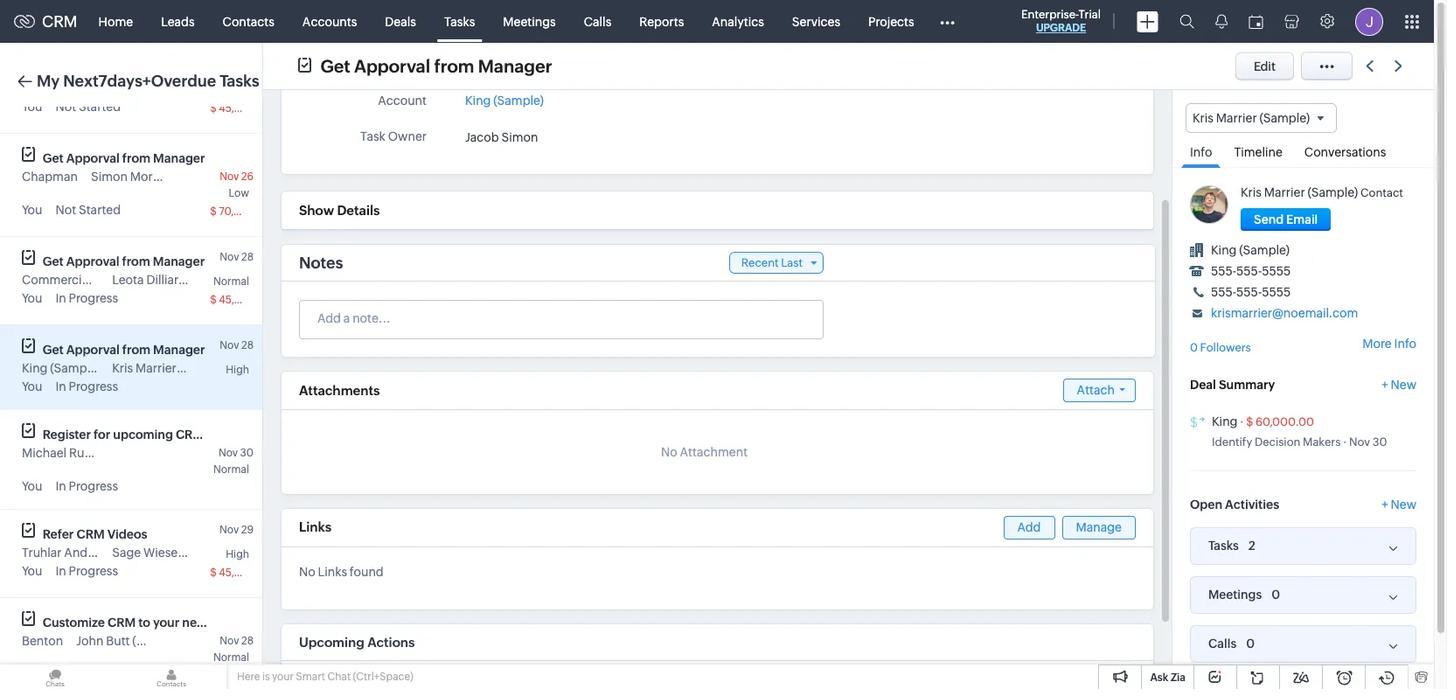 Task type: vqa. For each thing, say whether or not it's contained in the screenshot.


Task type: locate. For each thing, give the bounding box(es) containing it.
28 for kris marrier (sample)
[[241, 339, 254, 352]]

60,000.00
[[1256, 415, 1314, 428]]

meetings
[[503, 14, 556, 28], [1209, 588, 1262, 602]]

0 vertical spatial marrier
[[1216, 111, 1257, 125]]

king up identify
[[1212, 414, 1238, 428]]

king
[[465, 94, 491, 108], [1211, 243, 1237, 257], [22, 361, 48, 375], [1212, 414, 1238, 428]]

3 normal from the top
[[213, 652, 249, 664]]

started up approval
[[79, 203, 121, 217]]

progress down the truhlar and truhlar attys
[[69, 564, 118, 578]]

kris up 'info' link
[[1193, 111, 1214, 125]]

manager up simon morasca (sample)
[[153, 151, 205, 165]]

no left found
[[299, 565, 316, 579]]

0 vertical spatial info
[[1190, 145, 1213, 159]]

1 truhlar from the left
[[22, 546, 62, 560]]

1 vertical spatial not
[[56, 203, 76, 217]]

sage wieser (sample)
[[112, 546, 235, 560]]

2 5555 from the top
[[1262, 285, 1291, 299]]

kris marrier (sample) contact
[[1241, 186, 1404, 200]]

0 vertical spatial 45,000.00
[[219, 102, 272, 115]]

apporval down press
[[66, 343, 120, 357]]

king inside king · $ 60,000.00 identify decision makers · nov 30
[[1212, 414, 1238, 428]]

$ 45,000.00 down nov 29
[[210, 567, 272, 579]]

3 progress from the top
[[69, 479, 118, 493]]

0 vertical spatial started
[[79, 100, 121, 114]]

0 vertical spatial 0
[[1190, 341, 1198, 354]]

26
[[241, 171, 254, 183]]

jacob simon
[[465, 131, 538, 145]]

1 vertical spatial high
[[226, 548, 249, 561]]

nov inside customize crm to your needs nov 28
[[220, 635, 239, 647]]

$ 45,000.00 for refer crm videos
[[210, 567, 272, 579]]

45,000.00
[[219, 102, 272, 115], [219, 294, 272, 306], [219, 567, 272, 579]]

0 horizontal spatial kris marrier (sample)
[[112, 361, 229, 375]]

simon right jacob
[[502, 131, 538, 145]]

$ right "king" link
[[1246, 415, 1254, 428]]

king (sample) link up 'jacob simon'
[[465, 88, 544, 108]]

1 horizontal spatial kris marrier (sample)
[[1193, 111, 1310, 125]]

1 vertical spatial kris
[[1241, 186, 1262, 200]]

2 you from the top
[[22, 203, 42, 217]]

you
[[22, 100, 42, 114], [22, 203, 42, 217], [22, 291, 42, 305], [22, 380, 42, 394], [22, 479, 42, 493], [22, 564, 42, 578]]

2 started from the top
[[79, 203, 121, 217]]

you for chapman
[[22, 203, 42, 217]]

0 vertical spatial ·
[[1240, 415, 1244, 428]]

1 vertical spatial 555-555-5555
[[1211, 285, 1291, 299]]

0 vertical spatial 28
[[241, 251, 254, 263]]

(sample) down "upcoming"
[[98, 446, 148, 460]]

$ 45,000.00 down leota dilliard (sample)
[[210, 294, 272, 306]]

0 horizontal spatial tasks
[[220, 72, 260, 90]]

(sample) up low
[[181, 170, 232, 184]]

high up webinars
[[226, 364, 249, 376]]

conversations
[[1305, 145, 1387, 159]]

in up register
[[56, 380, 66, 394]]

no for links
[[299, 565, 316, 579]]

attachment
[[680, 445, 748, 459]]

info inside 'info' link
[[1190, 145, 1213, 159]]

6 you from the top
[[22, 564, 42, 578]]

in progress down the truhlar and truhlar attys
[[56, 564, 118, 578]]

5 in from the top
[[56, 667, 66, 681]]

trial
[[1079, 8, 1101, 21]]

0 vertical spatial kris marrier (sample)
[[1193, 111, 1310, 125]]

0 vertical spatial tasks
[[444, 14, 475, 28]]

more info link
[[1363, 337, 1417, 351]]

simon
[[502, 131, 538, 145], [91, 170, 128, 184]]

$ 45,000.00 up 26
[[210, 102, 272, 115]]

1 horizontal spatial king (sample)
[[465, 94, 544, 108]]

get apporval from manager
[[320, 56, 552, 76], [43, 343, 205, 357]]

king (sample)
[[465, 94, 544, 108], [1211, 243, 1290, 257], [22, 361, 101, 375]]

reports
[[640, 14, 684, 28]]

4 you from the top
[[22, 380, 42, 394]]

2 normal from the top
[[213, 464, 249, 476]]

progress up for
[[69, 380, 118, 394]]

0 horizontal spatial king (sample) link
[[465, 88, 544, 108]]

3 $ 45,000.00 from the top
[[210, 567, 272, 579]]

commercial press
[[22, 273, 124, 287]]

2 vertical spatial marrier
[[136, 361, 176, 375]]

your right the 'to'
[[153, 616, 179, 630]]

you down the chapman
[[22, 203, 42, 217]]

kris down 'timeline'
[[1241, 186, 1262, 200]]

in progress down ruta
[[56, 479, 118, 493]]

followers
[[1200, 341, 1251, 354]]

4 progress from the top
[[69, 564, 118, 578]]

marrier down 'timeline'
[[1264, 186, 1305, 200]]

3 you from the top
[[22, 291, 42, 305]]

your
[[153, 616, 179, 630], [272, 671, 294, 683]]

0 horizontal spatial get apporval from manager
[[43, 343, 205, 357]]

· right "king" link
[[1240, 415, 1244, 428]]

king (sample) up register
[[22, 361, 101, 375]]

0 horizontal spatial simon
[[91, 170, 128, 184]]

normal down webinars
[[213, 464, 249, 476]]

projects link
[[855, 0, 929, 42]]

1 vertical spatial king (sample)
[[1211, 243, 1290, 257]]

1 in from the top
[[56, 291, 66, 305]]

0 vertical spatial get apporval from manager
[[320, 56, 552, 76]]

normal for get approval from manager
[[213, 275, 249, 288]]

$
[[210, 102, 217, 115], [210, 206, 217, 218], [210, 294, 217, 306], [1246, 415, 1254, 428], [210, 567, 217, 579], [210, 670, 217, 682]]

0 vertical spatial + new
[[1382, 378, 1417, 392]]

in progress
[[56, 291, 118, 305], [56, 380, 118, 394], [56, 479, 118, 493], [56, 564, 118, 578], [56, 667, 118, 681]]

30 down "+ new" link
[[1373, 435, 1388, 448]]

0 horizontal spatial 30
[[240, 447, 254, 459]]

from down tasks link
[[434, 56, 474, 76]]

+ new
[[1382, 378, 1417, 392], [1382, 497, 1417, 511]]

links left found
[[318, 565, 347, 579]]

1 in progress from the top
[[56, 291, 118, 305]]

normal right dilliard
[[213, 275, 249, 288]]

Add a note... field
[[300, 310, 822, 327]]

wieser
[[143, 546, 182, 560]]

truhlar down refer
[[22, 546, 62, 560]]

not started down my
[[56, 100, 121, 114]]

your right the is
[[272, 671, 294, 683]]

normal up "$ 250,000.00"
[[213, 652, 249, 664]]

you up michael
[[22, 380, 42, 394]]

more
[[1363, 337, 1392, 351]]

$ 250,000.00
[[210, 670, 278, 682]]

signals image
[[1216, 14, 1228, 29]]

1 vertical spatial + new
[[1382, 497, 1417, 511]]

1 horizontal spatial 0
[[1246, 636, 1255, 650]]

1 28 from the top
[[241, 251, 254, 263]]

1 nov 28 from the top
[[220, 251, 254, 263]]

1 vertical spatial 28
[[241, 339, 254, 352]]

2 progress from the top
[[69, 380, 118, 394]]

1 vertical spatial your
[[272, 671, 294, 683]]

1 not started from the top
[[56, 100, 121, 114]]

2 nov 28 from the top
[[220, 339, 254, 352]]

2 in from the top
[[56, 380, 66, 394]]

in down and
[[56, 564, 66, 578]]

tasks right deals link
[[444, 14, 475, 28]]

attach
[[1077, 383, 1115, 397]]

more info
[[1363, 337, 1417, 351]]

1 horizontal spatial 30
[[1373, 435, 1388, 448]]

ask
[[1150, 672, 1169, 684]]

kris marrier (sample) link
[[1241, 186, 1358, 200]]

apporval up account
[[354, 56, 430, 76]]

1 vertical spatial get apporval from manager
[[43, 343, 205, 357]]

2 horizontal spatial 0
[[1272, 587, 1281, 601]]

in progress down commercial press
[[56, 291, 118, 305]]

0 vertical spatial links
[[299, 520, 332, 534]]

info left 'timeline'
[[1190, 145, 1213, 159]]

upcoming actions
[[299, 635, 415, 650]]

$ down my next7days+overdue tasks
[[210, 102, 217, 115]]

in for crm
[[56, 564, 66, 578]]

1 vertical spatial king (sample) link
[[1211, 243, 1290, 257]]

2 vertical spatial king (sample)
[[22, 361, 101, 375]]

started down next7days+overdue
[[79, 100, 121, 114]]

4 in progress from the top
[[56, 564, 118, 578]]

0 horizontal spatial ·
[[1240, 415, 1244, 428]]

0 vertical spatial not
[[56, 100, 76, 114]]

here is your smart chat (ctrl+space)
[[237, 671, 413, 683]]

1 $ 45,000.00 from the top
[[210, 102, 272, 115]]

(sample) up 'jacob simon'
[[494, 94, 544, 108]]

from inside get apporval from manager nov 26
[[122, 151, 150, 165]]

0 horizontal spatial truhlar
[[22, 546, 62, 560]]

45,000.00 down leota dilliard (sample)
[[219, 294, 272, 306]]

1 started from the top
[[79, 100, 121, 114]]

progress down press
[[69, 291, 118, 305]]

$ down leota dilliard (sample)
[[210, 294, 217, 306]]

28
[[241, 251, 254, 263], [241, 339, 254, 352], [241, 635, 254, 647]]

webinars
[[206, 428, 261, 442]]

45,000.00 down 29
[[219, 567, 272, 579]]

attachments
[[299, 383, 380, 398]]

truhlar down refer crm videos
[[90, 546, 130, 560]]

0 horizontal spatial calls
[[584, 14, 612, 28]]

0 vertical spatial simon
[[502, 131, 538, 145]]

kris up "upcoming"
[[112, 361, 133, 375]]

manager up leota dilliard (sample)
[[153, 255, 205, 269]]

1 horizontal spatial simon
[[502, 131, 538, 145]]

marrier
[[1216, 111, 1257, 125], [1264, 186, 1305, 200], [136, 361, 176, 375]]

2 45,000.00 from the top
[[219, 294, 272, 306]]

details
[[337, 203, 380, 218]]

edit
[[1254, 59, 1276, 73]]

you down michael
[[22, 479, 42, 493]]

you for truhlar and truhlar attys
[[22, 564, 42, 578]]

tasks
[[444, 14, 475, 28], [220, 72, 260, 90], [1209, 539, 1239, 553]]

search element
[[1169, 0, 1205, 43]]

king (sample) up krismarrier@noemail.com link
[[1211, 243, 1290, 257]]

1 vertical spatial kris marrier (sample)
[[112, 361, 229, 375]]

summary
[[1219, 378, 1275, 392]]

5 you from the top
[[22, 479, 42, 493]]

1 vertical spatial no
[[299, 565, 316, 579]]

king up jacob
[[465, 94, 491, 108]]

2 truhlar from the left
[[90, 546, 130, 560]]

+
[[1382, 378, 1389, 392], [1382, 497, 1389, 511]]

crm up the truhlar and truhlar attys
[[76, 527, 105, 541]]

1 horizontal spatial no
[[661, 445, 678, 459]]

1 not from the top
[[56, 100, 76, 114]]

manager inside get apporval from manager nov 26
[[153, 151, 205, 165]]

1 vertical spatial nov 28
[[220, 339, 254, 352]]

1 vertical spatial started
[[79, 203, 121, 217]]

2 in progress from the top
[[56, 380, 118, 394]]

kris marrier (sample) up timeline link
[[1193, 111, 1310, 125]]

1 vertical spatial 45,000.00
[[219, 294, 272, 306]]

1 vertical spatial new
[[1391, 497, 1417, 511]]

refer crm videos
[[43, 527, 147, 541]]

in progress for (sample)
[[56, 380, 118, 394]]

calendar image
[[1249, 14, 1264, 28]]

profile element
[[1345, 0, 1394, 42]]

0 vertical spatial 555-555-5555
[[1211, 264, 1291, 278]]

2 horizontal spatial marrier
[[1264, 186, 1305, 200]]

1 + new from the top
[[1382, 378, 1417, 392]]

1 horizontal spatial kris
[[1193, 111, 1214, 125]]

sage
[[112, 546, 141, 560]]

1 horizontal spatial get apporval from manager
[[320, 56, 552, 76]]

marrier up "upcoming"
[[136, 361, 176, 375]]

tasks left 2 at the right bottom of the page
[[1209, 539, 1239, 553]]

2 vertical spatial 0
[[1246, 636, 1255, 650]]

1 45,000.00 from the top
[[219, 102, 272, 115]]

1 vertical spatial meetings
[[1209, 588, 1262, 602]]

None button
[[1241, 208, 1331, 231]]

not down my
[[56, 100, 76, 114]]

$ 70,000.00
[[210, 206, 272, 218]]

2 vertical spatial 45,000.00
[[219, 567, 272, 579]]

1 horizontal spatial marrier
[[1216, 111, 1257, 125]]

progress
[[69, 291, 118, 305], [69, 380, 118, 394], [69, 479, 118, 493], [69, 564, 118, 578], [69, 667, 118, 681]]

0 vertical spatial +
[[1382, 378, 1389, 392]]

nov 28
[[220, 251, 254, 263], [220, 339, 254, 352]]

0 vertical spatial not started
[[56, 100, 121, 114]]

next record image
[[1395, 60, 1406, 72]]

0 vertical spatial king (sample) link
[[465, 88, 544, 108]]

1 555-555-5555 from the top
[[1211, 264, 1291, 278]]

0 horizontal spatial 0
[[1190, 341, 1198, 354]]

videos
[[107, 527, 147, 541]]

in down michael
[[56, 479, 66, 493]]

kris marrier (sample) up "upcoming"
[[112, 361, 229, 375]]

truhlar
[[22, 546, 62, 560], [90, 546, 130, 560]]

(sample) up timeline link
[[1260, 111, 1310, 125]]

0 horizontal spatial your
[[153, 616, 179, 630]]

high down nov 29
[[226, 548, 249, 561]]

2 not from the top
[[56, 203, 76, 217]]

1 normal from the top
[[213, 275, 249, 288]]

krismarrier@noemail.com link
[[1211, 306, 1358, 320]]

2 vertical spatial 28
[[241, 635, 254, 647]]

get down commercial
[[43, 343, 64, 357]]

not for $ 70,000.00
[[56, 203, 76, 217]]

in progress down john
[[56, 667, 118, 681]]

previous record image
[[1366, 60, 1374, 72]]

2 28 from the top
[[241, 339, 254, 352]]

in for approval
[[56, 291, 66, 305]]

1 vertical spatial apporval
[[66, 151, 120, 165]]

next7days+overdue
[[63, 72, 216, 90]]

crm left webinars
[[176, 428, 204, 442]]

info
[[1190, 145, 1213, 159], [1395, 337, 1417, 351]]

2 vertical spatial tasks
[[1209, 539, 1239, 553]]

30 inside register for upcoming crm webinars nov 30
[[240, 447, 254, 459]]

(sample) right dilliard
[[188, 273, 239, 287]]

apporval up the chapman
[[66, 151, 120, 165]]

1 horizontal spatial king (sample) link
[[1211, 243, 1290, 257]]

not down the chapman
[[56, 203, 76, 217]]

0 horizontal spatial kris
[[112, 361, 133, 375]]

0 vertical spatial $ 45,000.00
[[210, 102, 272, 115]]

0 horizontal spatial meetings
[[503, 14, 556, 28]]

0 vertical spatial king (sample)
[[465, 94, 544, 108]]

0 horizontal spatial info
[[1190, 145, 1213, 159]]

crm up butt
[[108, 616, 136, 630]]

notes
[[299, 254, 343, 272]]

get apporval from manager up account
[[320, 56, 552, 76]]

normal inside michael ruta (sample) normal
[[213, 464, 249, 476]]

$ left 250,000.00
[[210, 670, 217, 682]]

leota
[[112, 273, 144, 287]]

chats image
[[0, 665, 110, 689]]

1 vertical spatial ·
[[1343, 435, 1347, 448]]

1 vertical spatial +
[[1382, 497, 1389, 511]]

2 new from the top
[[1391, 497, 1417, 511]]

2 not started from the top
[[56, 203, 121, 217]]

0 horizontal spatial marrier
[[136, 361, 176, 375]]

in down commercial
[[56, 291, 66, 305]]

3 45,000.00 from the top
[[219, 567, 272, 579]]

0 vertical spatial meetings
[[503, 14, 556, 28]]

5 in progress from the top
[[56, 667, 118, 681]]

home
[[98, 14, 133, 28]]

1 vertical spatial $ 45,000.00
[[210, 294, 272, 306]]

progress down john
[[69, 667, 118, 681]]

0 vertical spatial calls
[[584, 14, 612, 28]]

2 $ 45,000.00 from the top
[[210, 294, 272, 306]]

no left attachment
[[661, 445, 678, 459]]

0 vertical spatial kris
[[1193, 111, 1214, 125]]

1 horizontal spatial tasks
[[444, 14, 475, 28]]

in down the benton
[[56, 667, 66, 681]]

in progress for press
[[56, 291, 118, 305]]

(sample) up the krismarrier@noemail.com
[[1240, 243, 1290, 257]]

2 vertical spatial normal
[[213, 652, 249, 664]]

from up morasca
[[122, 151, 150, 165]]

(sample) inside michael ruta (sample) normal
[[98, 446, 148, 460]]

nov inside king · $ 60,000.00 identify decision makers · nov 30
[[1350, 435, 1371, 448]]

0 horizontal spatial no
[[299, 565, 316, 579]]

upgrade
[[1036, 22, 1086, 34]]

3 28 from the top
[[241, 635, 254, 647]]

king (sample) link
[[465, 88, 544, 108], [1211, 243, 1290, 257]]

king (sample) up 'jacob simon'
[[465, 94, 544, 108]]

0 vertical spatial new
[[1391, 378, 1417, 392]]

started for $ 45,000.00
[[79, 100, 121, 114]]

1 vertical spatial calls
[[1209, 637, 1237, 651]]

high for kris marrier (sample)
[[226, 364, 249, 376]]

1 horizontal spatial meetings
[[1209, 588, 1262, 602]]

calls link
[[570, 0, 626, 42]]

search image
[[1180, 14, 1195, 29]]

(sample)
[[494, 94, 544, 108], [1260, 111, 1310, 125], [181, 170, 232, 184], [1308, 186, 1358, 200], [1240, 243, 1290, 257], [188, 273, 239, 287], [50, 361, 101, 375], [179, 361, 229, 375], [98, 446, 148, 460], [185, 546, 235, 560], [132, 634, 183, 648]]

john
[[76, 634, 104, 648]]

crm
[[42, 12, 77, 31], [176, 428, 204, 442], [76, 527, 105, 541], [108, 616, 136, 630]]

links up no links found
[[299, 520, 332, 534]]

2 high from the top
[[226, 548, 249, 561]]

nov down $ 70,000.00
[[220, 251, 239, 263]]

1 vertical spatial links
[[318, 565, 347, 579]]

is
[[262, 671, 270, 683]]

1 progress from the top
[[69, 291, 118, 305]]

1 vertical spatial normal
[[213, 464, 249, 476]]

makers
[[1303, 435, 1341, 448]]

get inside get apporval from manager nov 26
[[43, 151, 64, 165]]

1 vertical spatial 0
[[1272, 587, 1281, 601]]

nov up "$ 250,000.00"
[[220, 635, 239, 647]]

3 in from the top
[[56, 479, 66, 493]]

simon left morasca
[[91, 170, 128, 184]]

get
[[320, 56, 350, 76], [43, 151, 64, 165], [43, 255, 64, 269], [43, 343, 64, 357]]

0 vertical spatial high
[[226, 364, 249, 376]]

1 vertical spatial not started
[[56, 203, 121, 217]]

you for commercial press
[[22, 291, 42, 305]]

started for $ 70,000.00
[[79, 203, 121, 217]]

king · $ 60,000.00 identify decision makers · nov 30
[[1212, 414, 1388, 448]]

0 vertical spatial nov 28
[[220, 251, 254, 263]]

1 vertical spatial marrier
[[1264, 186, 1305, 200]]

not started for $ 70,000.00
[[56, 203, 121, 217]]

4 in from the top
[[56, 564, 66, 578]]

1 high from the top
[[226, 364, 249, 376]]

0 vertical spatial your
[[153, 616, 179, 630]]

0 vertical spatial no
[[661, 445, 678, 459]]

nov left 26
[[220, 171, 239, 183]]

1 horizontal spatial info
[[1395, 337, 1417, 351]]

commercial
[[22, 273, 92, 287]]

you down commercial
[[22, 291, 42, 305]]

upcoming
[[299, 635, 365, 650]]



Task type: describe. For each thing, give the bounding box(es) containing it.
apporval inside get apporval from manager nov 26
[[66, 151, 120, 165]]

king link
[[1212, 414, 1238, 428]]

michael
[[22, 446, 67, 460]]

edit button
[[1236, 52, 1294, 80]]

register for upcoming crm webinars nov 30
[[43, 428, 261, 459]]

1 horizontal spatial your
[[272, 671, 294, 683]]

task
[[360, 129, 386, 143]]

progress for press
[[69, 291, 118, 305]]

progress for (sample)
[[69, 380, 118, 394]]

in for apporval
[[56, 380, 66, 394]]

profile image
[[1356, 7, 1384, 35]]

(sample) down the 'to'
[[132, 634, 183, 648]]

contacts
[[223, 14, 274, 28]]

services
[[792, 14, 841, 28]]

crm inside customize crm to your needs nov 28
[[108, 616, 136, 630]]

2 vertical spatial apporval
[[66, 343, 120, 357]]

create menu element
[[1126, 0, 1169, 42]]

ruta
[[69, 446, 95, 460]]

dilliard
[[146, 273, 186, 287]]

my next7days+overdue tasks
[[37, 72, 260, 90]]

2 horizontal spatial kris
[[1241, 186, 1262, 200]]

crm link
[[14, 12, 77, 31]]

info link
[[1182, 133, 1221, 168]]

from up leota
[[122, 255, 150, 269]]

tasks link
[[430, 0, 489, 42]]

45,000.00 for get approval from manager
[[219, 294, 272, 306]]

manager down meetings link
[[478, 56, 552, 76]]

28 inside customize crm to your needs nov 28
[[241, 635, 254, 647]]

2 horizontal spatial tasks
[[1209, 539, 1239, 553]]

(sample) up register
[[50, 361, 101, 375]]

to
[[138, 616, 150, 630]]

deals
[[385, 14, 416, 28]]

task owner
[[360, 129, 427, 143]]

get apporval from manager nov 26
[[43, 151, 254, 183]]

crm inside register for upcoming crm webinars nov 30
[[176, 428, 204, 442]]

nov 28 for kris marrier (sample)
[[220, 339, 254, 352]]

deal
[[1190, 378, 1216, 392]]

projects
[[869, 14, 915, 28]]

2 + from the top
[[1382, 497, 1389, 511]]

(ctrl+space)
[[353, 671, 413, 683]]

signals element
[[1205, 0, 1238, 43]]

here
[[237, 671, 260, 683]]

kris marrier (sample) inside field
[[1193, 111, 1310, 125]]

king (sample) link for 555-
[[1211, 243, 1290, 257]]

morasca
[[130, 170, 179, 184]]

$ 45,000.00 for get approval from manager
[[210, 294, 272, 306]]

+ new link
[[1382, 378, 1417, 400]]

recent
[[741, 256, 779, 269]]

(sample) inside field
[[1260, 111, 1310, 125]]

nov down leota dilliard (sample)
[[220, 339, 239, 352]]

show details link
[[299, 203, 380, 218]]

70,000.00
[[219, 206, 272, 218]]

for
[[94, 428, 110, 442]]

create menu image
[[1137, 11, 1159, 32]]

0 for meetings
[[1272, 587, 1281, 601]]

leota dilliard (sample)
[[112, 273, 239, 287]]

conversations link
[[1296, 133, 1395, 167]]

0 for calls
[[1246, 636, 1255, 650]]

250,000.00
[[219, 670, 278, 682]]

in progress for and
[[56, 564, 118, 578]]

your inside customize crm to your needs nov 28
[[153, 616, 179, 630]]

add link
[[1004, 516, 1055, 540]]

1 5555 from the top
[[1262, 264, 1291, 278]]

enterprise-trial upgrade
[[1022, 8, 1101, 34]]

1 new from the top
[[1391, 378, 1417, 392]]

services link
[[778, 0, 855, 42]]

kris inside field
[[1193, 111, 1214, 125]]

high for sage wieser (sample)
[[226, 548, 249, 561]]

1 you from the top
[[22, 100, 42, 114]]

normal for customize crm to your needs
[[213, 652, 249, 664]]

nov inside register for upcoming crm webinars nov 30
[[219, 447, 238, 459]]

customize crm to your needs nov 28
[[43, 616, 254, 647]]

progress for and
[[69, 564, 118, 578]]

krismarrier@noemail.com
[[1211, 306, 1358, 320]]

1 + from the top
[[1382, 378, 1389, 392]]

show details
[[299, 203, 380, 218]]

Other Modules field
[[929, 7, 966, 35]]

28 for leota dilliard (sample)
[[241, 251, 254, 263]]

contacts image
[[116, 665, 227, 689]]

get up commercial
[[43, 255, 64, 269]]

1 vertical spatial info
[[1395, 337, 1417, 351]]

upcoming
[[113, 428, 173, 442]]

attys
[[132, 546, 162, 560]]

45,000.00 for refer crm videos
[[219, 567, 272, 579]]

marrier inside field
[[1216, 111, 1257, 125]]

1 vertical spatial tasks
[[220, 72, 260, 90]]

3 in progress from the top
[[56, 479, 118, 493]]

1 vertical spatial simon
[[91, 170, 128, 184]]

chapman
[[22, 170, 78, 184]]

enterprise-
[[1022, 8, 1079, 21]]

king (sample) for simon
[[465, 94, 544, 108]]

nov left 29
[[220, 524, 239, 536]]

(sample) up webinars
[[179, 361, 229, 375]]

simon morasca (sample)
[[91, 170, 232, 184]]

deal summary
[[1190, 378, 1275, 392]]

leads link
[[147, 0, 209, 42]]

attach link
[[1063, 379, 1136, 402]]

0 vertical spatial apporval
[[354, 56, 430, 76]]

zia
[[1171, 672, 1186, 684]]

needs
[[182, 616, 218, 630]]

not for $ 45,000.00
[[56, 100, 76, 114]]

king (sample) link for simon
[[465, 88, 544, 108]]

actions
[[367, 635, 415, 650]]

truhlar and truhlar attys
[[22, 546, 162, 560]]

(sample) down conversations
[[1308, 186, 1358, 200]]

get down accounts
[[320, 56, 350, 76]]

home link
[[84, 0, 147, 42]]

and
[[64, 546, 88, 560]]

meetings link
[[489, 0, 570, 42]]

timeline
[[1234, 145, 1283, 159]]

from down leota
[[122, 343, 150, 357]]

account
[[378, 94, 427, 108]]

not started for $ 45,000.00
[[56, 100, 121, 114]]

smart
[[296, 671, 325, 683]]

5 progress from the top
[[69, 667, 118, 681]]

reports link
[[626, 0, 698, 42]]

jacob
[[465, 131, 499, 145]]

my
[[37, 72, 60, 90]]

2 555-555-5555 from the top
[[1211, 285, 1291, 299]]

open
[[1190, 497, 1223, 511]]

show
[[299, 203, 334, 218]]

ask zia
[[1150, 672, 1186, 684]]

nov inside get apporval from manager nov 26
[[220, 171, 239, 183]]

recent last
[[741, 256, 803, 269]]

king inside "link"
[[465, 94, 491, 108]]

get approval from manager
[[43, 255, 205, 269]]

$ inside king · $ 60,000.00 identify decision makers · nov 30
[[1246, 415, 1254, 428]]

king up register
[[22, 361, 48, 375]]

king up krismarrier@noemail.com link
[[1211, 243, 1237, 257]]

0 horizontal spatial king (sample)
[[22, 361, 101, 375]]

register
[[43, 428, 91, 442]]

leads
[[161, 14, 195, 28]]

nov 29
[[220, 524, 254, 536]]

john butt (sample)
[[76, 634, 183, 648]]

chat
[[327, 671, 351, 683]]

29
[[241, 524, 254, 536]]

deals link
[[371, 0, 430, 42]]

2
[[1249, 538, 1256, 552]]

timeline link
[[1226, 133, 1292, 167]]

$ down sage wieser (sample) on the left
[[210, 567, 217, 579]]

you for king (sample)
[[22, 380, 42, 394]]

no for attachments
[[661, 445, 678, 459]]

2 + new from the top
[[1382, 497, 1417, 511]]

$ left 70,000.00
[[210, 206, 217, 218]]

1 horizontal spatial calls
[[1209, 637, 1237, 651]]

manager down leota dilliard (sample)
[[153, 343, 205, 357]]

found
[[350, 565, 384, 579]]

analytics link
[[698, 0, 778, 42]]

refer
[[43, 527, 74, 541]]

king (sample) for 555-
[[1211, 243, 1290, 257]]

(sample) down nov 29
[[185, 546, 235, 560]]

approval
[[66, 255, 119, 269]]

owner
[[388, 129, 427, 143]]

nov 28 for leota dilliard (sample)
[[220, 251, 254, 263]]

press
[[94, 273, 124, 287]]

contact
[[1361, 186, 1404, 200]]

30 inside king · $ 60,000.00 identify decision makers · nov 30
[[1373, 435, 1388, 448]]

crm left home link on the top left of page
[[42, 12, 77, 31]]

Kris Marrier (Sample) field
[[1186, 103, 1337, 133]]



